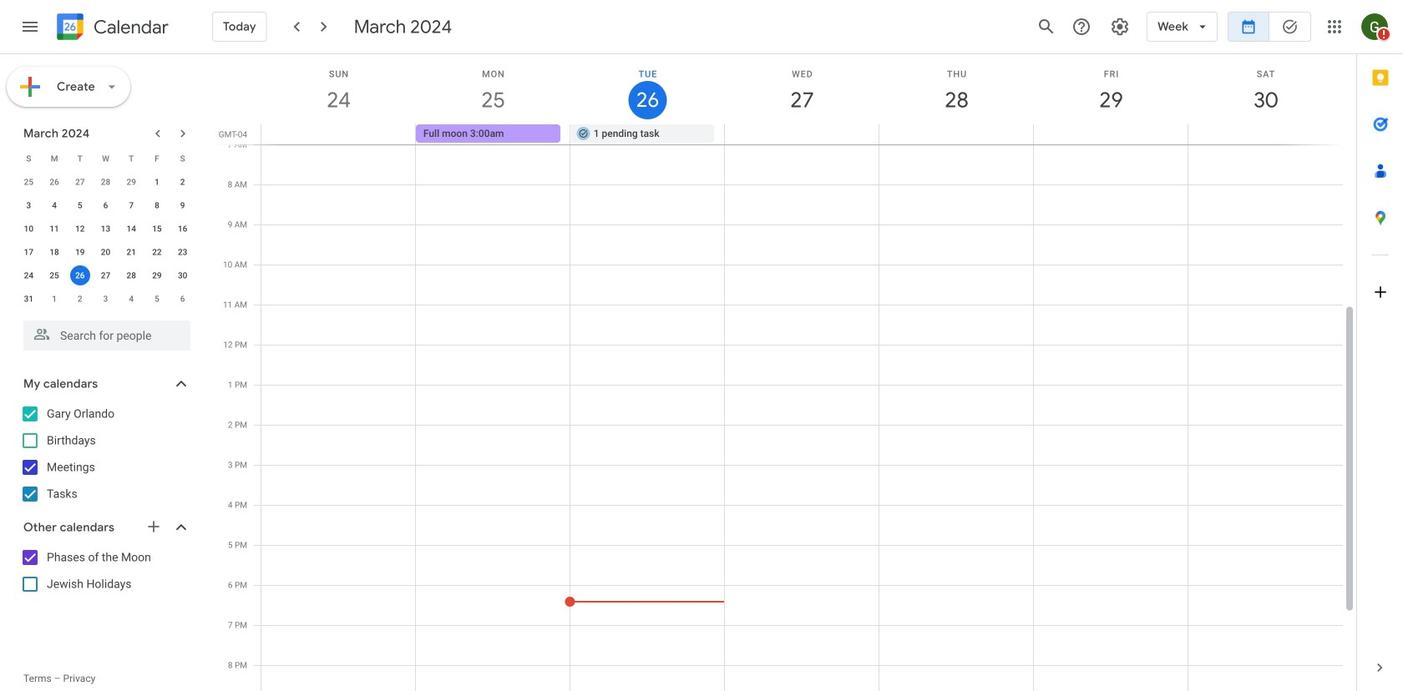 Task type: vqa. For each thing, say whether or not it's contained in the screenshot.
'in'
no



Task type: describe. For each thing, give the bounding box(es) containing it.
2 element
[[173, 172, 193, 192]]

my calendars list
[[3, 401, 207, 508]]

29 element
[[147, 266, 167, 286]]

28 element
[[121, 266, 141, 286]]

Search for people text field
[[33, 321, 180, 351]]

add other calendars image
[[145, 519, 162, 536]]

14 element
[[121, 219, 141, 239]]

22 element
[[147, 242, 167, 262]]

february 28 element
[[96, 172, 116, 192]]

27 element
[[96, 266, 116, 286]]

13 element
[[96, 219, 116, 239]]

cell inside march 2024 grid
[[67, 264, 93, 287]]

april 2 element
[[70, 289, 90, 309]]

26, today element
[[70, 266, 90, 286]]

20 element
[[96, 242, 116, 262]]

3 element
[[19, 195, 39, 216]]

main drawer image
[[20, 17, 40, 37]]

17 element
[[19, 242, 39, 262]]

april 3 element
[[96, 289, 116, 309]]

other calendars list
[[3, 545, 207, 598]]

april 6 element
[[173, 289, 193, 309]]

6 element
[[96, 195, 116, 216]]

february 25 element
[[19, 172, 39, 192]]

1 element
[[147, 172, 167, 192]]

21 element
[[121, 242, 141, 262]]

25 element
[[44, 266, 64, 286]]

5 element
[[70, 195, 90, 216]]

february 27 element
[[70, 172, 90, 192]]

april 4 element
[[121, 289, 141, 309]]

18 element
[[44, 242, 64, 262]]

19 element
[[70, 242, 90, 262]]



Task type: locate. For each thing, give the bounding box(es) containing it.
16 element
[[173, 219, 193, 239]]

february 26 element
[[44, 172, 64, 192]]

row group
[[16, 170, 195, 311]]

april 5 element
[[147, 289, 167, 309]]

march 2024 grid
[[16, 147, 195, 311]]

12 element
[[70, 219, 90, 239]]

15 element
[[147, 219, 167, 239]]

settings menu image
[[1110, 17, 1130, 37]]

heading
[[90, 17, 169, 37]]

7 element
[[121, 195, 141, 216]]

tab list
[[1358, 54, 1404, 645]]

11 element
[[44, 219, 64, 239]]

31 element
[[19, 289, 39, 309]]

february 29 element
[[121, 172, 141, 192]]

4 element
[[44, 195, 64, 216]]

grid
[[214, 54, 1357, 692]]

23 element
[[173, 242, 193, 262]]

8 element
[[147, 195, 167, 216]]

row
[[254, 124, 1357, 145], [16, 147, 195, 170], [16, 170, 195, 194], [16, 194, 195, 217], [16, 217, 195, 241], [16, 241, 195, 264], [16, 264, 195, 287], [16, 287, 195, 311]]

calendar element
[[53, 10, 169, 47]]

9 element
[[173, 195, 193, 216]]

30 element
[[173, 266, 193, 286]]

april 1 element
[[44, 289, 64, 309]]

24 element
[[19, 266, 39, 286]]

cell
[[261, 124, 416, 145], [725, 124, 879, 145], [879, 124, 1034, 145], [1034, 124, 1188, 145], [1188, 124, 1343, 145], [67, 264, 93, 287]]

10 element
[[19, 219, 39, 239]]

heading inside calendar element
[[90, 17, 169, 37]]

None search field
[[0, 314, 207, 351]]



